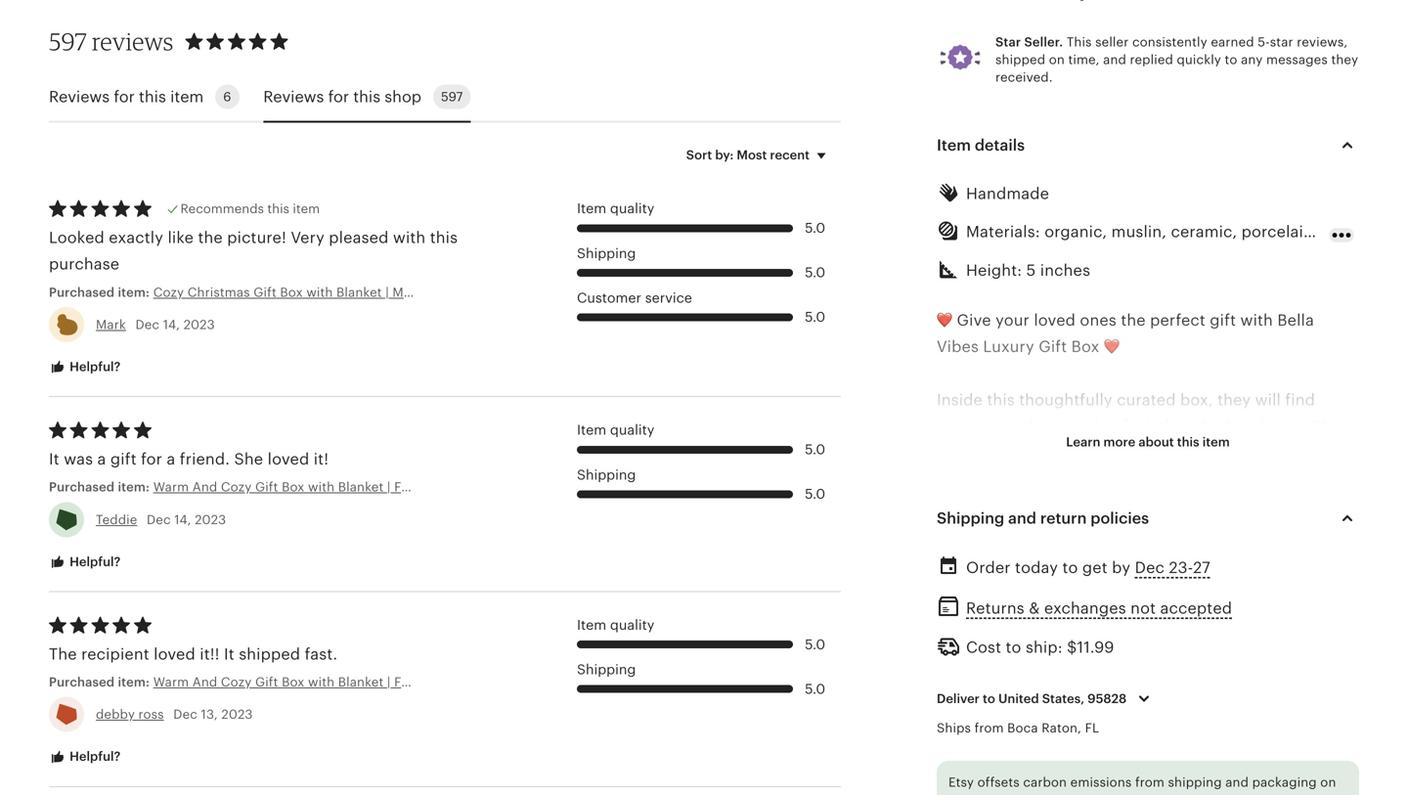 Task type: locate. For each thing, give the bounding box(es) containing it.
quality for loved
[[610, 423, 655, 438]]

cost
[[967, 639, 1002, 657]]

ships
[[937, 721, 972, 736]]

item: up teddie link
[[118, 480, 150, 495]]

they down cherished
[[1179, 445, 1212, 462]]

0 horizontal spatial delivery
[[1043, 604, 1103, 622]]

this up everything at bottom right
[[988, 391, 1015, 409]]

1 vertical spatial from
[[1136, 775, 1165, 790]]

2 horizontal spatial your
[[1104, 631, 1138, 649]]

1 vertical spatial bella
[[937, 471, 974, 489]]

your up season!
[[1104, 631, 1138, 649]]

1 vertical spatial by
[[1224, 604, 1242, 622]]

1 vertical spatial 14,
[[174, 513, 191, 527]]

0 vertical spatial item
[[170, 88, 204, 106]]

0 horizontal spatial reviews
[[49, 88, 110, 106]]

597 right shop
[[441, 90, 463, 104]]

1 vertical spatial item
[[293, 202, 320, 216]]

gift inside inside this thoughtfully curated box, they will find everything they need to feel cherished and cozy. show your loved ones just how much they mean to you with bella vibes gift box.
[[1025, 471, 1053, 489]]

the
[[49, 646, 77, 663]]

leaving
[[1247, 604, 1302, 622]]

service
[[645, 290, 693, 306]]

0 vertical spatial item:
[[118, 285, 150, 300]]

with up holiday
[[1067, 631, 1100, 649]]

a
[[97, 451, 106, 468], [167, 451, 176, 468], [1133, 604, 1142, 622], [1306, 604, 1315, 622]]

purchased item: down purchase
[[49, 285, 153, 300]]

with inside ❤️ give your loved ones the perfect gift with bella vibes luxury gift box ❤️
[[1241, 312, 1274, 329]]

0 vertical spatial ones
[[1081, 312, 1117, 329]]

offsets
[[978, 775, 1020, 790]]

reviews down 597 reviews
[[49, 88, 110, 106]]

1 item: from the top
[[118, 285, 150, 300]]

4 5.0 from the top
[[805, 442, 826, 457]]

5.0
[[805, 221, 826, 236], [805, 265, 826, 280], [805, 310, 826, 325], [805, 442, 826, 457], [805, 487, 826, 502], [805, 637, 826, 652], [805, 682, 826, 697]]

purchased down purchase
[[49, 285, 115, 300]]

to down earned
[[1226, 52, 1238, 67]]

0 vertical spatial your
[[996, 312, 1030, 329]]

shipped inside this seller consistently earned 5-star reviews, shipped on time, and replied quickly to any messages they received.
[[996, 52, 1046, 67]]

2 vertical spatial your
[[1104, 631, 1138, 649]]

1 horizontal spatial item
[[293, 202, 320, 216]]

shipped up received.
[[996, 52, 1046, 67]]

0 vertical spatial quality
[[610, 201, 655, 216]]

2023 for for
[[195, 513, 226, 527]]

this
[[139, 88, 166, 106], [353, 88, 381, 106], [267, 202, 290, 216], [430, 229, 458, 247], [988, 391, 1015, 409], [1178, 435, 1200, 450], [1022, 658, 1050, 675], [949, 795, 972, 795]]

how
[[1095, 445, 1127, 462]]

with inside 'looked exactly like the picture! very pleased with this purchase'
[[393, 229, 426, 247]]

a left later
[[1133, 604, 1142, 622]]

by:
[[716, 148, 734, 163]]

quickly
[[1178, 52, 1222, 67]]

on down "seller."
[[1050, 52, 1065, 67]]

gift right perfect
[[1211, 312, 1237, 329]]

get
[[1192, 524, 1219, 542]]

reviews for reviews for this item
[[49, 88, 110, 106]]

star seller.
[[996, 35, 1064, 49]]

a right was
[[97, 451, 106, 468]]

organized
[[1223, 524, 1299, 542]]

bella
[[1278, 312, 1315, 329], [937, 471, 974, 489]]

0 vertical spatial vibes
[[937, 338, 979, 356]]

2 helpful? from the top
[[67, 555, 121, 569]]

1 vertical spatial gift
[[1025, 471, 1053, 489]]

0 horizontal spatial gift
[[110, 451, 137, 468]]

14, right mark link
[[163, 318, 180, 332]]

2 vertical spatial quality
[[610, 618, 655, 633]]

the inside 'looked exactly like the picture! very pleased with this purchase'
[[198, 229, 223, 247]]

item left 6
[[170, 88, 204, 106]]

2 vertical spatial 2023
[[222, 708, 253, 722]]

0 horizontal spatial it
[[49, 451, 60, 468]]

ones left "just"
[[1022, 445, 1058, 462]]

luxury
[[984, 338, 1035, 356]]

1 vertical spatial 597
[[441, 90, 463, 104]]

this right about on the right bottom of the page
[[1178, 435, 1200, 450]]

from left shipping
[[1136, 775, 1165, 790]]

597 for 597
[[441, 90, 463, 104]]

item: up mark dec 14, 2023
[[118, 285, 150, 300]]

from left "boca"
[[975, 721, 1004, 736]]

the inside ❤️ give your loved ones the perfect gift with bella vibes luxury gift box ❤️
[[1122, 312, 1146, 329]]

5
[[1027, 262, 1037, 279]]

item for the recipient loved it!! it shipped fast.
[[577, 618, 607, 633]]

by inside 'schedule the delivery for a later date by leaving a note during checkout with your preferred delivery day.shop stress-free this holiday season!'
[[1224, 604, 1242, 622]]

3 quality from the top
[[610, 618, 655, 633]]

1 helpful? button from the top
[[34, 349, 135, 386]]

1 purchased item: from the top
[[49, 285, 153, 300]]

gifts?
[[1145, 524, 1187, 542]]

3 purchased from the top
[[49, 675, 115, 690]]

2 vertical spatial purchased
[[49, 675, 115, 690]]

get
[[1083, 559, 1108, 577]]

recent
[[770, 148, 810, 163]]

by right get
[[1113, 559, 1131, 577]]

purchased item: up teddie
[[49, 480, 153, 495]]

1 vertical spatial gift
[[110, 451, 137, 468]]

0 horizontal spatial 597
[[49, 27, 87, 56]]

2 vertical spatial item
[[1203, 435, 1231, 450]]

it right it!!
[[224, 646, 235, 663]]

0 vertical spatial 597
[[49, 27, 87, 56]]

❤️ right box
[[1104, 338, 1120, 356]]

shipped left fast.
[[239, 646, 301, 663]]

1 vertical spatial ❤️
[[1104, 338, 1120, 356]]

helpful? for it was a gift for a friend. she loved it!
[[67, 555, 121, 569]]

597 for 597 reviews
[[49, 27, 87, 56]]

shipping inside dropdown button
[[937, 510, 1005, 528]]

purchased down was
[[49, 480, 115, 495]]

item
[[170, 88, 204, 106], [293, 202, 320, 216], [1203, 435, 1231, 450]]

boca
[[1008, 721, 1039, 736]]

2 vertical spatial helpful?
[[67, 750, 121, 764]]

deliver to united states, 95828 button
[[923, 679, 1171, 720]]

1 vertical spatial purchased item:
[[49, 480, 153, 495]]

1 horizontal spatial gift
[[1211, 312, 1237, 329]]

tab list containing reviews for this item
[[49, 73, 841, 123]]

3 item: from the top
[[118, 675, 150, 690]]

date
[[1185, 604, 1219, 622]]

2023 down friend.
[[195, 513, 226, 527]]

2 5.0 from the top
[[805, 265, 826, 280]]

shipping and return policies button
[[920, 495, 1378, 542]]

1 vertical spatial your
[[937, 445, 971, 462]]

0 vertical spatial bella
[[1278, 312, 1315, 329]]

delivery down leaving
[[1218, 631, 1279, 649]]

later
[[1146, 604, 1181, 622]]

helpful? down 'debby'
[[67, 750, 121, 764]]

0 vertical spatial helpful?
[[67, 360, 121, 374]]

1 vertical spatial quality
[[610, 423, 655, 438]]

1 purchased from the top
[[49, 285, 115, 300]]

and right organized
[[1304, 524, 1332, 542]]

your down everything at bottom right
[[937, 445, 971, 462]]

item inside tab list
[[170, 88, 204, 106]]

0 horizontal spatial from
[[975, 721, 1004, 736]]

1 horizontal spatial 597
[[441, 90, 463, 104]]

0 horizontal spatial by
[[1113, 559, 1131, 577]]

gift right was
[[110, 451, 137, 468]]

2 vertical spatial the
[[1013, 604, 1038, 622]]

on inside etsy offsets carbon emissions from shipping and packaging on this purchase.
[[1321, 775, 1337, 790]]

0 vertical spatial 2023
[[184, 318, 215, 332]]

0 vertical spatial on
[[1050, 52, 1065, 67]]

helpful? button for it was a gift for a friend. she loved it!
[[34, 544, 135, 581]]

2 helpful? button from the top
[[34, 544, 135, 581]]

1 horizontal spatial on
[[1321, 775, 1337, 790]]

1 horizontal spatial from
[[1136, 775, 1165, 790]]

and inside this seller consistently earned 5-star reviews, shipped on time, and replied quickly to any messages they received.
[[1104, 52, 1127, 67]]

by right date
[[1224, 604, 1242, 622]]

1 vertical spatial item quality
[[577, 423, 655, 438]]

and up mean at the bottom right of page
[[1236, 418, 1265, 436]]

helpful? down teddie link
[[67, 555, 121, 569]]

delivery up $
[[1043, 604, 1103, 622]]

0 horizontal spatial ones
[[1022, 445, 1058, 462]]

1 reviews from the left
[[49, 88, 110, 106]]

item quality for loved
[[577, 423, 655, 438]]

1 horizontal spatial shipped
[[996, 52, 1046, 67]]

597
[[49, 27, 87, 56], [441, 90, 463, 104]]

2 vertical spatial item quality
[[577, 618, 655, 633]]

5 5.0 from the top
[[805, 487, 826, 502]]

1 vertical spatial delivery
[[1218, 631, 1279, 649]]

accepted
[[1161, 600, 1233, 617]]

your
[[996, 312, 1030, 329], [937, 445, 971, 462], [1104, 631, 1138, 649]]

pleased
[[329, 229, 389, 247]]

purchased item: for was
[[49, 480, 153, 495]]

the up checkout
[[1013, 604, 1038, 622]]

stress-
[[937, 658, 988, 675]]

this down cost to ship: $ 11.99
[[1022, 658, 1050, 675]]

to left united
[[983, 692, 996, 707]]

and left the 'return'
[[1009, 510, 1037, 528]]

dec left 13,
[[173, 708, 198, 722]]

gift left box. at the right bottom of the page
[[1025, 471, 1053, 489]]

purchased item:
[[49, 285, 153, 300], [49, 480, 153, 495], [49, 675, 153, 690]]

1 vertical spatial helpful? button
[[34, 544, 135, 581]]

your up the luxury
[[996, 312, 1030, 329]]

on inside this seller consistently earned 5-star reviews, shipped on time, and replied quickly to any messages they received.
[[1050, 52, 1065, 67]]

shipping and return policies
[[937, 510, 1150, 528]]

0 vertical spatial 14,
[[163, 318, 180, 332]]

purchase.
[[975, 795, 1036, 795]]

with inside 'schedule the delivery for a later date by leaving a note during checkout with your preferred delivery day.shop stress-free this holiday season!'
[[1067, 631, 1100, 649]]

and down seller
[[1104, 52, 1127, 67]]

with right perfect
[[1241, 312, 1274, 329]]

0 horizontal spatial ❤️
[[937, 312, 953, 329]]

0 horizontal spatial bella
[[937, 471, 974, 489]]

a left friend.
[[167, 451, 176, 468]]

item: up debby ross link
[[118, 675, 150, 690]]

vibes up looking on the right of page
[[978, 471, 1021, 489]]

schedule the delivery for a later date by leaving a note during checkout with your preferred delivery day.shop stress-free this holiday season!
[[937, 604, 1354, 675]]

reviews right 6
[[263, 88, 324, 106]]

earned
[[1212, 35, 1255, 49]]

to left get
[[1063, 559, 1079, 577]]

loved up box
[[1035, 312, 1076, 329]]

mark dec 14, 2023
[[96, 318, 215, 332]]

1 vertical spatial ones
[[1022, 445, 1058, 462]]

0 vertical spatial from
[[975, 721, 1004, 736]]

curated
[[1118, 391, 1177, 409]]

this inside etsy offsets carbon emissions from shipping and packaging on this purchase.
[[949, 795, 972, 795]]

with
[[393, 229, 426, 247], [1241, 312, 1274, 329], [1315, 445, 1348, 462], [1067, 631, 1100, 649]]

with inside inside this thoughtfully curated box, they will find everything they need to feel cherished and cozy. show your loved ones just how much they mean to you with bella vibes gift box.
[[1315, 445, 1348, 462]]

1 vertical spatial it
[[224, 646, 235, 663]]

bella inside inside this thoughtfully curated box, they will find everything they need to feel cherished and cozy. show your loved ones just how much they mean to you with bella vibes gift box.
[[937, 471, 974, 489]]

2 purchased item: from the top
[[49, 480, 153, 495]]

2 reviews from the left
[[263, 88, 324, 106]]

bella up the "🎄🎁"
[[937, 471, 974, 489]]

it left was
[[49, 451, 60, 468]]

1 horizontal spatial reviews
[[263, 88, 324, 106]]

0 vertical spatial by
[[1113, 559, 1131, 577]]

0 vertical spatial purchased item:
[[49, 285, 153, 300]]

helpful? button down teddie link
[[34, 544, 135, 581]]

0 horizontal spatial your
[[937, 445, 971, 462]]

the inside 'schedule the delivery for a later date by leaving a note during checkout with your preferred delivery day.shop stress-free this holiday season!'
[[1013, 604, 1038, 622]]

3 helpful? from the top
[[67, 750, 121, 764]]

dec left 23-
[[1136, 559, 1165, 577]]

3 helpful? button from the top
[[34, 739, 135, 776]]

1 horizontal spatial bella
[[1278, 312, 1315, 329]]

1 horizontal spatial your
[[996, 312, 1030, 329]]

1 vertical spatial helpful?
[[67, 555, 121, 569]]

0 horizontal spatial item
[[170, 88, 204, 106]]

box.
[[1058, 471, 1090, 489]]

teddie
[[96, 513, 137, 527]]

and inside inside this thoughtfully curated box, they will find everything they need to feel cherished and cozy. show your loved ones just how much they mean to you with bella vibes gift box.
[[1236, 418, 1265, 436]]

for
[[114, 88, 135, 106], [328, 88, 349, 106], [141, 451, 162, 468], [1038, 524, 1060, 542], [1108, 604, 1129, 622]]

item down 'box,'
[[1203, 435, 1231, 450]]

0 vertical spatial helpful? button
[[34, 349, 135, 386]]

0 horizontal spatial shipped
[[239, 646, 301, 663]]

and
[[1104, 52, 1127, 67], [1236, 418, 1265, 436], [1009, 510, 1037, 528], [1304, 524, 1332, 542], [1226, 775, 1249, 790]]

item: for a
[[118, 480, 150, 495]]

0 vertical spatial the
[[198, 229, 223, 247]]

1 vertical spatial item:
[[118, 480, 150, 495]]

1 horizontal spatial ones
[[1081, 312, 1117, 329]]

0 vertical spatial item quality
[[577, 201, 655, 216]]

2 item quality from the top
[[577, 423, 655, 438]]

purchased down the
[[49, 675, 115, 690]]

1 vertical spatial vibes
[[978, 471, 1021, 489]]

tab list
[[49, 73, 841, 123]]

by
[[1113, 559, 1131, 577], [1224, 604, 1242, 622]]

1 horizontal spatial by
[[1224, 604, 1242, 622]]

0 vertical spatial gift
[[1039, 338, 1068, 356]]

any
[[1242, 52, 1264, 67]]

policies
[[1091, 510, 1150, 528]]

purchased item: down recipient
[[49, 675, 153, 690]]

1 vertical spatial purchased
[[49, 480, 115, 495]]

2 purchased from the top
[[49, 480, 115, 495]]

the left perfect
[[1122, 312, 1146, 329]]

item quality
[[577, 201, 655, 216], [577, 423, 655, 438], [577, 618, 655, 633]]

14, for gift
[[174, 513, 191, 527]]

2 vertical spatial helpful? button
[[34, 739, 135, 776]]

597 left reviews at the top left of page
[[49, 27, 87, 56]]

height: 5 inches
[[967, 262, 1091, 279]]

mean
[[1216, 445, 1259, 462]]

vibes
[[937, 338, 979, 356], [978, 471, 1021, 489]]

this inside 'schedule the delivery for a later date by leaving a note during checkout with your preferred delivery day.shop stress-free this holiday season!'
[[1022, 658, 1050, 675]]

0 vertical spatial gift
[[1211, 312, 1237, 329]]

item up very
[[293, 202, 320, 216]]

2 horizontal spatial the
[[1122, 312, 1146, 329]]

95828
[[1088, 692, 1127, 707]]

for left not
[[1108, 604, 1129, 622]]

2023 for picture!
[[184, 318, 215, 332]]

2 quality from the top
[[610, 423, 655, 438]]

2 item: from the top
[[118, 480, 150, 495]]

teddie link
[[96, 513, 137, 527]]

helpful? button down 'debby'
[[34, 739, 135, 776]]

to inside this seller consistently earned 5-star reviews, shipped on time, and replied quickly to any messages they received.
[[1226, 52, 1238, 67]]

helpful? down mark
[[67, 360, 121, 374]]

2 vertical spatial purchased item:
[[49, 675, 153, 690]]

1 quality from the top
[[610, 201, 655, 216]]

more
[[1104, 435, 1136, 450]]

ones up box
[[1081, 312, 1117, 329]]

1 horizontal spatial it
[[224, 646, 235, 663]]

1 horizontal spatial delivery
[[1218, 631, 1279, 649]]

this down etsy
[[949, 795, 972, 795]]

helpful? button down mark
[[34, 349, 135, 386]]

like
[[168, 229, 194, 247]]

this right pleased at top
[[430, 229, 458, 247]]

organic,
[[1045, 223, 1108, 241]]

1 5.0 from the top
[[805, 221, 826, 236]]

2 vertical spatial item:
[[118, 675, 150, 690]]

0 vertical spatial shipped
[[996, 52, 1046, 67]]

0 horizontal spatial on
[[1050, 52, 1065, 67]]

vibes down give in the right top of the page
[[937, 338, 979, 356]]

helpful? button for looked exactly like the picture! very pleased with this purchase
[[34, 349, 135, 386]]

cost to ship: $ 11.99
[[967, 639, 1115, 657]]

deliver
[[937, 692, 980, 707]]

❤️ left give in the right top of the page
[[937, 312, 953, 329]]

sort
[[687, 148, 712, 163]]

received.
[[996, 70, 1053, 85]]

dec
[[135, 318, 160, 332], [147, 513, 171, 527], [1136, 559, 1165, 577], [173, 708, 198, 722]]

they down reviews,
[[1332, 52, 1359, 67]]

14, down it was a gift for a friend. she loved it!
[[174, 513, 191, 527]]

1 item quality from the top
[[577, 201, 655, 216]]

with right pleased at top
[[393, 229, 426, 247]]

1 vertical spatial the
[[1122, 312, 1146, 329]]

0 vertical spatial purchased
[[49, 285, 115, 300]]

0 horizontal spatial the
[[198, 229, 223, 247]]

2 horizontal spatial item
[[1203, 435, 1231, 450]]

just
[[1063, 445, 1091, 462]]

loved inside ❤️ give your loved ones the perfect gift with bella vibes luxury gift box ❤️
[[1035, 312, 1076, 329]]

looked
[[49, 229, 105, 247]]

ross
[[139, 708, 164, 722]]

bella up 'find'
[[1278, 312, 1315, 329]]

for up the 🎁🎄
[[1038, 524, 1060, 542]]

loved down everything at bottom right
[[976, 445, 1017, 462]]

gift
[[1211, 312, 1237, 329], [110, 451, 137, 468]]

597 inside tab list
[[441, 90, 463, 104]]

time,
[[1069, 52, 1100, 67]]

they inside this seller consistently earned 5-star reviews, shipped on time, and replied quickly to any messages they received.
[[1332, 52, 1359, 67]]

1 helpful? from the top
[[67, 360, 121, 374]]

your inside 'schedule the delivery for a later date by leaving a note during checkout with your preferred delivery day.shop stress-free this holiday season!'
[[1104, 631, 1138, 649]]

3 purchased item: from the top
[[49, 675, 153, 690]]

the right like at the left of the page
[[198, 229, 223, 247]]

2023 right mark
[[184, 318, 215, 332]]

to
[[1226, 52, 1238, 67], [1104, 418, 1119, 436], [1263, 445, 1279, 462], [1063, 559, 1079, 577], [1006, 639, 1022, 657], [983, 692, 996, 707]]

and right shipping
[[1226, 775, 1249, 790]]

7 5.0 from the top
[[805, 682, 826, 697]]

1 horizontal spatial the
[[1013, 604, 1038, 622]]

today
[[1016, 559, 1059, 577]]

with down show
[[1315, 445, 1348, 462]]

gift left box
[[1039, 338, 1068, 356]]

1 vertical spatial 2023
[[195, 513, 226, 527]]

1 vertical spatial on
[[1321, 775, 1337, 790]]

most
[[737, 148, 767, 163]]

returns & exchanges not accepted
[[967, 600, 1233, 617]]

2023 right 13,
[[222, 708, 253, 722]]



Task type: describe. For each thing, give the bounding box(es) containing it.
handmade
[[967, 185, 1050, 202]]

carbon
[[1024, 775, 1068, 790]]

shipping for it was a gift for a friend. she loved it!
[[577, 467, 636, 483]]

show
[[1313, 418, 1355, 436]]

for inside 'schedule the delivery for a later date by leaving a note during checkout with your preferred delivery day.shop stress-free this holiday season!'
[[1108, 604, 1129, 622]]

helpful? for looked exactly like the picture! very pleased with this purchase
[[67, 360, 121, 374]]

sort by: most recent
[[687, 148, 810, 163]]

return
[[1041, 510, 1087, 528]]

learn
[[1067, 435, 1101, 450]]

to left you at the bottom right of the page
[[1263, 445, 1279, 462]]

597 reviews
[[49, 27, 174, 56]]

14, for the
[[163, 318, 180, 332]]

loved left it!
[[268, 451, 310, 468]]

from inside etsy offsets carbon emissions from shipping and packaging on this purchase.
[[1136, 775, 1165, 790]]

and inside dropdown button
[[1009, 510, 1037, 528]]

item inside dropdown button
[[937, 136, 972, 154]]

vibes inside ❤️ give your loved ones the perfect gift with bella vibes luxury gift box ❤️
[[937, 338, 979, 356]]

raton,
[[1042, 721, 1082, 736]]

debby
[[96, 708, 135, 722]]

loved left it!!
[[154, 646, 196, 663]]

a left note
[[1306, 604, 1315, 622]]

debby ross link
[[96, 708, 164, 722]]

they left "will"
[[1218, 391, 1252, 409]]

quality for this
[[610, 201, 655, 216]]

3 item quality from the top
[[577, 618, 655, 633]]

item inside dropdown button
[[1203, 435, 1231, 450]]

seller.
[[1025, 35, 1064, 49]]

purchased for exactly
[[49, 285, 115, 300]]

1 horizontal spatial ❤️
[[1104, 338, 1120, 356]]

for inside '🎄🎁 looking for christmas gifts? get organized and order now. 🎁🎄'
[[1038, 524, 1060, 542]]

inches
[[1041, 262, 1091, 279]]

on for packaging
[[1321, 775, 1337, 790]]

vibes inside inside this thoughtfully curated box, they will find everything they need to feel cherished and cozy. show your loved ones just how much they mean to you with bella vibes gift box.
[[978, 471, 1021, 489]]

ones inside inside this thoughtfully curated box, they will find everything they need to feel cherished and cozy. show your loved ones just how much they mean to you with bella vibes gift box.
[[1022, 445, 1058, 462]]

looked exactly like the picture! very pleased with this purchase
[[49, 229, 458, 273]]

27
[[1194, 559, 1211, 577]]

debby ross dec 13, 2023
[[96, 708, 253, 722]]

purchased item: for recipient
[[49, 675, 153, 690]]

item for it was a gift for a friend. she loved it!
[[577, 423, 607, 438]]

ones inside ❤️ give your loved ones the perfect gift with bella vibes luxury gift box ❤️
[[1081, 312, 1117, 329]]

🎄🎁 looking for christmas gifts? get organized and order now. 🎁🎄
[[937, 524, 1332, 569]]

you
[[1283, 445, 1311, 462]]

23-
[[1170, 559, 1194, 577]]

very
[[291, 229, 325, 247]]

this down reviews at the top left of page
[[139, 88, 166, 106]]

season!
[[1114, 658, 1172, 675]]

exactly
[[109, 229, 163, 247]]

purchased for was
[[49, 480, 115, 495]]

reviews,
[[1298, 35, 1349, 49]]

learn more about this item button
[[1052, 425, 1245, 460]]

order
[[967, 559, 1011, 577]]

1 vertical spatial shipped
[[239, 646, 301, 663]]

helpful? for the recipient loved it!! it shipped fast.
[[67, 750, 121, 764]]

about
[[1139, 435, 1175, 450]]

item: for loved
[[118, 675, 150, 690]]

and inside etsy offsets carbon emissions from shipping and packaging on this purchase.
[[1226, 775, 1249, 790]]

reviews
[[92, 27, 174, 56]]

0 vertical spatial delivery
[[1043, 604, 1103, 622]]

looking
[[973, 524, 1034, 542]]

it!
[[314, 451, 329, 468]]

item details button
[[920, 122, 1378, 169]]

3 5.0 from the top
[[805, 310, 826, 325]]

6 5.0 from the top
[[805, 637, 826, 652]]

materials:
[[967, 223, 1041, 241]]

reviews for this item
[[49, 88, 204, 106]]

this inside inside this thoughtfully curated box, they will find everything they need to feel cherished and cozy. show your loved ones just how much they mean to you with bella vibes gift box.
[[988, 391, 1015, 409]]

this
[[1067, 35, 1092, 49]]

0 vertical spatial it
[[49, 451, 60, 468]]

this inside 'looked exactly like the picture! very pleased with this purchase'
[[430, 229, 458, 247]]

shop
[[385, 88, 422, 106]]

picture!
[[227, 229, 287, 247]]

for left shop
[[328, 88, 349, 106]]

ceramic,
[[1172, 223, 1238, 241]]

much
[[1131, 445, 1174, 462]]

schedule
[[937, 604, 1009, 622]]

mark link
[[96, 318, 126, 332]]

item details
[[937, 136, 1026, 154]]

returns & exchanges not accepted button
[[967, 594, 1233, 623]]

recommends
[[181, 202, 264, 216]]

gift inside ❤️ give your loved ones the perfect gift with bella vibes luxury gift box ❤️
[[1211, 312, 1237, 329]]

packaging
[[1253, 775, 1318, 790]]

cherished
[[1156, 418, 1232, 436]]

item: for like
[[118, 285, 150, 300]]

$
[[1068, 639, 1078, 657]]

order
[[937, 551, 979, 569]]

give
[[957, 312, 992, 329]]

0 vertical spatial ❤️
[[937, 312, 953, 329]]

purchased item: for exactly
[[49, 285, 153, 300]]

dec right teddie
[[147, 513, 171, 527]]

dec right mark link
[[135, 318, 160, 332]]

your inside ❤️ give your loved ones the perfect gift with bella vibes luxury gift box ❤️
[[996, 312, 1030, 329]]

sort by: most recent button
[[672, 135, 848, 176]]

box
[[1072, 338, 1100, 356]]

star
[[1271, 35, 1294, 49]]

customer service
[[577, 290, 693, 306]]

find
[[1286, 391, 1316, 409]]

shipping for the recipient loved it!! it shipped fast.
[[577, 663, 636, 678]]

this seller consistently earned 5-star reviews, shipped on time, and replied quickly to any messages they received.
[[996, 35, 1359, 85]]

fl
[[1086, 721, 1100, 736]]

11.99
[[1078, 639, 1115, 657]]

height:
[[967, 262, 1023, 279]]

🎄🎁
[[937, 524, 969, 542]]

gift inside ❤️ give your loved ones the perfect gift with bella vibes luxury gift box ❤️
[[1039, 338, 1068, 356]]

for down reviews at the top left of page
[[114, 88, 135, 106]]

and inside '🎄🎁 looking for christmas gifts? get organized and order now. 🎁🎄'
[[1304, 524, 1332, 542]]

item quality for this
[[577, 201, 655, 216]]

on for shipped
[[1050, 52, 1065, 67]]

she
[[234, 451, 263, 468]]

helpful? button for the recipient loved it!! it shipped fast.
[[34, 739, 135, 776]]

it!!
[[200, 646, 220, 663]]

united
[[999, 692, 1040, 707]]

perfect
[[1151, 312, 1206, 329]]

porcelain,
[[1242, 223, 1319, 241]]

seller
[[1096, 35, 1129, 49]]

loved inside inside this thoughtfully curated box, they will find everything they need to feel cherished and cozy. show your loved ones just how much they mean to you with bella vibes gift box.
[[976, 445, 1017, 462]]

thoughtfully
[[1020, 391, 1113, 409]]

to left feel
[[1104, 418, 1119, 436]]

item for looked exactly like the picture! very pleased with this purchase
[[577, 201, 607, 216]]

shipping for looked exactly like the picture! very pleased with this purchase
[[577, 246, 636, 261]]

not
[[1131, 600, 1157, 617]]

this left shop
[[353, 88, 381, 106]]

for left friend.
[[141, 451, 162, 468]]

bella inside ❤️ give your loved ones the perfect gift with bella vibes luxury gift box ❤️
[[1278, 312, 1315, 329]]

this up picture!
[[267, 202, 290, 216]]

purchased for recipient
[[49, 675, 115, 690]]

mark
[[96, 318, 126, 332]]

to inside dropdown button
[[983, 692, 996, 707]]

box,
[[1181, 391, 1214, 409]]

the recipient loved it!! it shipped fast.
[[49, 646, 338, 663]]

note
[[1319, 604, 1354, 622]]

they down thoughtfully
[[1023, 418, 1057, 436]]

materials: organic, muslin, ceramic, porcelain, handmade
[[967, 223, 1404, 241]]

handmade
[[1323, 223, 1404, 241]]

this inside the learn more about this item dropdown button
[[1178, 435, 1200, 450]]

free
[[988, 658, 1018, 675]]

recipient
[[81, 646, 149, 663]]

returns
[[967, 600, 1025, 617]]

day.shop
[[1283, 631, 1354, 649]]

replied
[[1131, 52, 1174, 67]]

your inside inside this thoughtfully curated box, they will find everything they need to feel cherished and cozy. show your loved ones just how much they mean to you with bella vibes gift box.
[[937, 445, 971, 462]]

inside
[[937, 391, 983, 409]]

was
[[64, 451, 93, 468]]

everything
[[937, 418, 1019, 436]]

reviews for reviews for this shop
[[263, 88, 324, 106]]

it was a gift for a friend. she loved it!
[[49, 451, 329, 468]]

feel
[[1124, 418, 1152, 436]]

&
[[1030, 600, 1041, 617]]

etsy
[[949, 775, 975, 790]]

to up free
[[1006, 639, 1022, 657]]



Task type: vqa. For each thing, say whether or not it's contained in the screenshot.
She
yes



